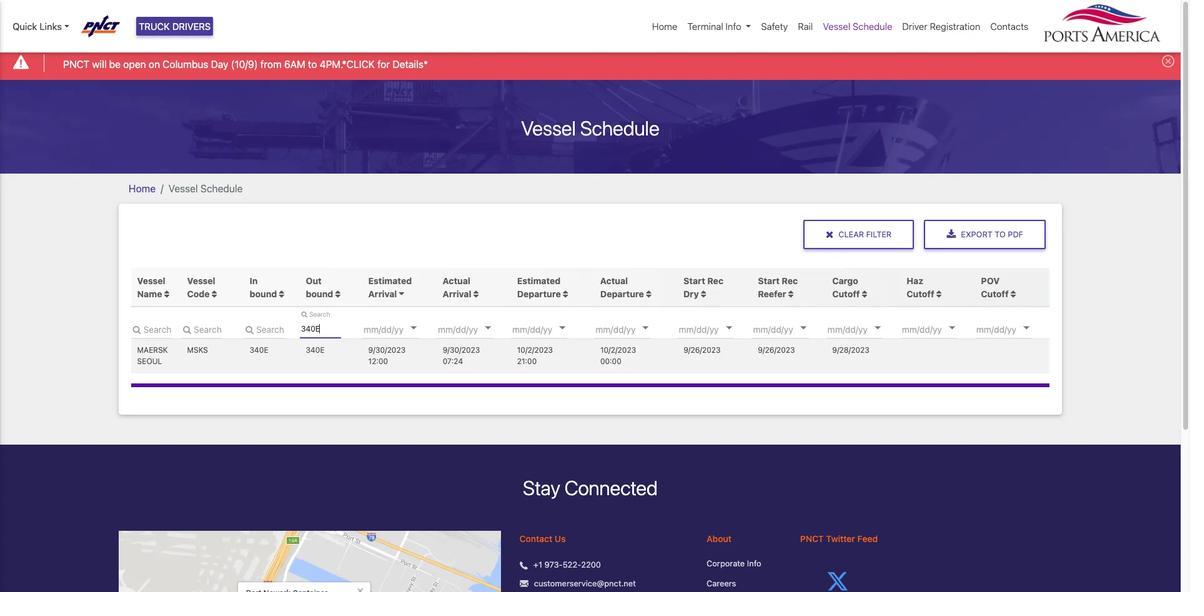 Task type: describe. For each thing, give the bounding box(es) containing it.
quick
[[12, 21, 37, 32]]

from
[[261, 58, 282, 70]]

07:24
[[443, 357, 463, 367]]

customerservice@pnct.net
[[534, 579, 636, 589]]

pnct will be open on columbus day (10/9) from 6am to 4pm.*click for details* link
[[63, 57, 428, 72]]

safety
[[761, 21, 788, 32]]

contact us
[[520, 534, 566, 545]]

00:00
[[601, 357, 622, 367]]

(10/9)
[[231, 58, 258, 70]]

truck drivers
[[139, 21, 211, 32]]

4 mm/dd/yy field from the left
[[595, 320, 670, 339]]

cutoff for cargo
[[833, 289, 860, 299]]

links
[[40, 21, 62, 32]]

pov cutoff
[[982, 275, 1009, 299]]

6am
[[284, 58, 305, 70]]

open calendar image for 2nd mm/dd/yy field from right
[[726, 327, 732, 330]]

careers
[[707, 579, 736, 589]]

day
[[211, 58, 228, 70]]

haz
[[907, 275, 924, 286]]

estimated for arrival
[[368, 275, 412, 286]]

msks
[[187, 346, 208, 355]]

careers link
[[707, 578, 782, 590]]

rec for start rec dry
[[708, 275, 724, 286]]

9/30/2023 12:00
[[368, 346, 406, 367]]

5 mm/dd/yy field from the left
[[678, 320, 753, 339]]

home inside home link
[[652, 21, 678, 32]]

open calendar image for 3rd mm/dd/yy field
[[560, 327, 566, 330]]

about
[[707, 534, 732, 545]]

0 horizontal spatial home
[[129, 183, 156, 194]]

download image
[[947, 230, 956, 240]]

rail link
[[793, 14, 818, 38]]

open calendar image for sixth mm/dd/yy field from left
[[801, 327, 807, 330]]

2 mm/dd/yy field from the left
[[437, 320, 512, 339]]

contact
[[520, 534, 553, 545]]

pov
[[982, 275, 1000, 286]]

start rec dry
[[684, 275, 724, 299]]

out
[[306, 275, 322, 286]]

info for terminal info
[[726, 21, 742, 32]]

estimated departure
[[517, 275, 561, 299]]

truck drivers link
[[136, 17, 213, 36]]

terminal info link
[[683, 14, 756, 38]]

for
[[378, 58, 390, 70]]

filter
[[867, 230, 892, 239]]

1 mm/dd/yy field from the left
[[362, 320, 437, 339]]

close image
[[826, 230, 834, 240]]

start rec reefer
[[758, 275, 798, 299]]

3 mm/dd/yy field from the left
[[511, 320, 586, 339]]

estimated for departure
[[517, 275, 561, 286]]

quick links link
[[12, 19, 69, 33]]

10/2/2023 00:00
[[601, 346, 636, 367]]

1 horizontal spatial schedule
[[580, 116, 660, 140]]

1 vertical spatial home link
[[129, 183, 156, 194]]

open calendar image
[[485, 327, 491, 330]]

vessel schedule link
[[818, 14, 898, 38]]

6 mm/dd/yy field from the left
[[752, 320, 827, 339]]

corporate
[[707, 559, 745, 569]]

open calendar image for 1st mm/dd/yy field from the left
[[411, 327, 417, 330]]

arrival for actual arrival
[[443, 289, 472, 299]]

cutoff for haz
[[907, 289, 935, 299]]

in bound
[[250, 275, 279, 299]]

open
[[123, 58, 146, 70]]

close image
[[1162, 55, 1175, 68]]

details*
[[393, 58, 428, 70]]

customerservice@pnct.net link
[[534, 578, 636, 590]]

open calendar image for 4th mm/dd/yy field from left
[[643, 327, 649, 330]]

stay
[[523, 476, 560, 500]]

us
[[555, 534, 566, 545]]

cargo cutoff
[[833, 275, 860, 299]]

actual departure
[[601, 275, 644, 299]]

pnct will be open on columbus day (10/9) from 6am to 4pm.*click for details* alert
[[0, 46, 1181, 80]]

522-
[[563, 560, 581, 570]]

contacts link
[[986, 14, 1034, 38]]

973-
[[545, 560, 563, 570]]

vessel name
[[137, 275, 165, 299]]

+1 973-522-2200 link
[[534, 560, 601, 572]]

will
[[92, 58, 107, 70]]

12:00
[[368, 357, 388, 367]]

estimated arrival
[[368, 275, 412, 299]]

bound for out
[[306, 289, 333, 299]]

driver
[[903, 21, 928, 32]]

actual for actual departure
[[601, 275, 628, 286]]

rail
[[798, 21, 813, 32]]

out bound
[[306, 275, 335, 299]]

safety link
[[756, 14, 793, 38]]

clear filter button
[[804, 220, 915, 249]]



Task type: vqa. For each thing, say whether or not it's contained in the screenshot.
Actual
yes



Task type: locate. For each thing, give the bounding box(es) containing it.
2 actual from the left
[[601, 275, 628, 286]]

pnct inside alert
[[63, 58, 89, 70]]

None field
[[131, 320, 172, 339], [181, 320, 222, 339], [244, 320, 285, 339], [300, 320, 341, 339], [131, 320, 172, 339], [181, 320, 222, 339], [244, 320, 285, 339], [300, 320, 341, 339]]

departure for actual
[[601, 289, 644, 299]]

start inside start rec reefer
[[758, 275, 780, 286]]

cutoff down cargo
[[833, 289, 860, 299]]

feed
[[858, 534, 878, 545]]

1 9/30/2023 from the left
[[368, 346, 406, 355]]

stay connected
[[523, 476, 658, 500]]

actual arrival
[[443, 275, 472, 299]]

info up careers link
[[747, 559, 762, 569]]

0 vertical spatial vessel schedule
[[823, 21, 893, 32]]

actual
[[443, 275, 471, 286], [601, 275, 628, 286]]

340e
[[250, 346, 268, 355], [306, 346, 325, 355]]

10/2/2023 up the 00:00
[[601, 346, 636, 355]]

pnct left will
[[63, 58, 89, 70]]

bound inside "out bound"
[[306, 289, 333, 299]]

1 horizontal spatial info
[[747, 559, 762, 569]]

0 horizontal spatial 340e
[[250, 346, 268, 355]]

1 bound from the left
[[250, 289, 277, 299]]

departure up 10/2/2023 00:00
[[601, 289, 644, 299]]

1 horizontal spatial arrival
[[443, 289, 472, 299]]

2 cutoff from the left
[[907, 289, 935, 299]]

connected
[[565, 476, 658, 500]]

1 horizontal spatial 10/2/2023
[[601, 346, 636, 355]]

driver registration link
[[898, 14, 986, 38]]

be
[[109, 58, 121, 70]]

0 horizontal spatial info
[[726, 21, 742, 32]]

0 vertical spatial info
[[726, 21, 742, 32]]

10/2/2023 for 21:00
[[517, 346, 553, 355]]

1 horizontal spatial departure
[[601, 289, 644, 299]]

0 horizontal spatial pnct
[[63, 58, 89, 70]]

0 horizontal spatial rec
[[708, 275, 724, 286]]

1 vertical spatial vessel schedule
[[521, 116, 660, 140]]

clear filter
[[839, 230, 892, 239]]

vessel
[[823, 21, 851, 32], [521, 116, 576, 140], [169, 183, 198, 194], [137, 275, 165, 286], [187, 275, 215, 286]]

10/2/2023 up 21:00
[[517, 346, 553, 355]]

vessel code
[[187, 275, 215, 299]]

actual for actual arrival
[[443, 275, 471, 286]]

actual inside actual arrival
[[443, 275, 471, 286]]

info
[[726, 21, 742, 32], [747, 559, 762, 569]]

1 vertical spatial info
[[747, 559, 762, 569]]

bound down out
[[306, 289, 333, 299]]

0 horizontal spatial vessel schedule
[[169, 183, 243, 194]]

1 horizontal spatial rec
[[782, 275, 798, 286]]

bound inside in bound
[[250, 289, 277, 299]]

start up dry at the right
[[684, 275, 706, 286]]

5 open calendar image from the left
[[801, 327, 807, 330]]

haz cutoff
[[907, 275, 935, 299]]

info for corporate info
[[747, 559, 762, 569]]

0 vertical spatial home
[[652, 21, 678, 32]]

4 open calendar image from the left
[[726, 327, 732, 330]]

name
[[137, 289, 162, 299]]

0 horizontal spatial home link
[[129, 183, 156, 194]]

2 start from the left
[[758, 275, 780, 286]]

maersk
[[137, 346, 168, 355]]

truck
[[139, 21, 170, 32]]

0 horizontal spatial cutoff
[[833, 289, 860, 299]]

bound
[[250, 289, 277, 299], [306, 289, 333, 299]]

corporate info link
[[707, 558, 782, 571]]

9/26/2023 down dry at the right
[[684, 346, 721, 355]]

rec inside start rec dry
[[708, 275, 724, 286]]

dry
[[684, 289, 699, 299]]

1 horizontal spatial 9/26/2023
[[758, 346, 795, 355]]

seoul
[[137, 357, 162, 367]]

departure for estimated
[[517, 289, 561, 299]]

start up reefer
[[758, 275, 780, 286]]

open calendar image
[[411, 327, 417, 330], [560, 327, 566, 330], [643, 327, 649, 330], [726, 327, 732, 330], [801, 327, 807, 330]]

1 vertical spatial schedule
[[580, 116, 660, 140]]

arrival
[[368, 289, 397, 299], [443, 289, 472, 299]]

1 rec from the left
[[708, 275, 724, 286]]

0 horizontal spatial start
[[684, 275, 706, 286]]

1 open calendar image from the left
[[411, 327, 417, 330]]

cutoff down haz
[[907, 289, 935, 299]]

rec
[[708, 275, 724, 286], [782, 275, 798, 286]]

0 horizontal spatial actual
[[443, 275, 471, 286]]

start for dry
[[684, 275, 706, 286]]

1 horizontal spatial bound
[[306, 289, 333, 299]]

pnct will be open on columbus day (10/9) from 6am to 4pm.*click for details*
[[63, 58, 428, 70]]

contacts
[[991, 21, 1029, 32]]

1 vertical spatial pnct
[[801, 534, 824, 545]]

0 horizontal spatial estimated
[[368, 275, 412, 286]]

mm/dd/yy field up 9/30/2023 12:00
[[362, 320, 437, 339]]

1 horizontal spatial home
[[652, 21, 678, 32]]

to
[[308, 58, 317, 70]]

2 open calendar image from the left
[[560, 327, 566, 330]]

9/30/2023 for 07:24
[[443, 346, 480, 355]]

mm/dd/yy field down reefer
[[752, 320, 827, 339]]

1 estimated from the left
[[368, 275, 412, 286]]

0 vertical spatial schedule
[[853, 21, 893, 32]]

departure
[[517, 289, 561, 299], [601, 289, 644, 299]]

2 horizontal spatial vessel schedule
[[823, 21, 893, 32]]

1 actual from the left
[[443, 275, 471, 286]]

pnct twitter feed
[[801, 534, 878, 545]]

actual inside actual departure
[[601, 275, 628, 286]]

mm/dd/yy field up 10/2/2023 00:00
[[595, 320, 670, 339]]

maersk seoul
[[137, 346, 168, 367]]

21:00
[[517, 357, 537, 367]]

vessel schedule
[[823, 21, 893, 32], [521, 116, 660, 140], [169, 183, 243, 194]]

pnct left twitter
[[801, 534, 824, 545]]

0 horizontal spatial departure
[[517, 289, 561, 299]]

cargo
[[833, 275, 859, 286]]

0 horizontal spatial 9/26/2023
[[684, 346, 721, 355]]

clear
[[839, 230, 864, 239]]

in
[[250, 275, 258, 286]]

2 estimated from the left
[[517, 275, 561, 286]]

+1 973-522-2200
[[534, 560, 601, 570]]

2 9/30/2023 from the left
[[443, 346, 480, 355]]

9/30/2023 for 12:00
[[368, 346, 406, 355]]

code
[[187, 289, 210, 299]]

1 horizontal spatial 340e
[[306, 346, 325, 355]]

2 rec from the left
[[782, 275, 798, 286]]

mm/dd/yy field
[[362, 320, 437, 339], [437, 320, 512, 339], [511, 320, 586, 339], [595, 320, 670, 339], [678, 320, 753, 339], [752, 320, 827, 339]]

0 vertical spatial pnct
[[63, 58, 89, 70]]

9/30/2023 up 07:24
[[443, 346, 480, 355]]

10/2/2023 21:00
[[517, 346, 553, 367]]

3 open calendar image from the left
[[643, 327, 649, 330]]

on
[[149, 58, 160, 70]]

bound down in
[[250, 289, 277, 299]]

terminal
[[688, 21, 724, 32]]

2 bound from the left
[[306, 289, 333, 299]]

arrival inside estimated arrival
[[368, 289, 397, 299]]

1 horizontal spatial 9/30/2023
[[443, 346, 480, 355]]

9/28/2023
[[833, 346, 870, 355]]

1 horizontal spatial home link
[[647, 14, 683, 38]]

2 vertical spatial vessel schedule
[[169, 183, 243, 194]]

9/30/2023 up 12:00
[[368, 346, 406, 355]]

1 horizontal spatial start
[[758, 275, 780, 286]]

1 horizontal spatial actual
[[601, 275, 628, 286]]

2200
[[581, 560, 601, 570]]

1 start from the left
[[684, 275, 706, 286]]

0 horizontal spatial 10/2/2023
[[517, 346, 553, 355]]

2 horizontal spatial schedule
[[853, 21, 893, 32]]

driver registration
[[903, 21, 981, 32]]

1 vertical spatial home
[[129, 183, 156, 194]]

pnct for pnct will be open on columbus day (10/9) from 6am to 4pm.*click for details*
[[63, 58, 89, 70]]

1 340e from the left
[[250, 346, 268, 355]]

9/26/2023
[[684, 346, 721, 355], [758, 346, 795, 355]]

10/2/2023 for 00:00
[[601, 346, 636, 355]]

1 arrival from the left
[[368, 289, 397, 299]]

mm/dd/yy field up 10/2/2023 21:00
[[511, 320, 586, 339]]

+1
[[534, 560, 542, 570]]

1 horizontal spatial estimated
[[517, 275, 561, 286]]

columbus
[[163, 58, 208, 70]]

1 10/2/2023 from the left
[[517, 346, 553, 355]]

9/30/2023
[[368, 346, 406, 355], [443, 346, 480, 355]]

2 vertical spatial schedule
[[201, 183, 243, 194]]

cutoff
[[833, 289, 860, 299], [907, 289, 935, 299], [982, 289, 1009, 299]]

3 cutoff from the left
[[982, 289, 1009, 299]]

2 9/26/2023 from the left
[[758, 346, 795, 355]]

1 horizontal spatial pnct
[[801, 534, 824, 545]]

start for reefer
[[758, 275, 780, 286]]

start
[[684, 275, 706, 286], [758, 275, 780, 286]]

1 9/26/2023 from the left
[[684, 346, 721, 355]]

0 horizontal spatial schedule
[[201, 183, 243, 194]]

2 10/2/2023 from the left
[[601, 346, 636, 355]]

pnct
[[63, 58, 89, 70], [801, 534, 824, 545]]

mm/dd/yy field down dry at the right
[[678, 320, 753, 339]]

9/26/2023 down reefer
[[758, 346, 795, 355]]

info right "terminal"
[[726, 21, 742, 32]]

rec for start rec reefer
[[782, 275, 798, 286]]

cutoff down pov
[[982, 289, 1009, 299]]

home
[[652, 21, 678, 32], [129, 183, 156, 194]]

mm/dd/yy field up 9/30/2023 07:24 in the bottom left of the page
[[437, 320, 512, 339]]

corporate info
[[707, 559, 762, 569]]

arrival for estimated arrival
[[368, 289, 397, 299]]

estimated
[[368, 275, 412, 286], [517, 275, 561, 286]]

cutoff for pov
[[982, 289, 1009, 299]]

rec inside start rec reefer
[[782, 275, 798, 286]]

2 departure from the left
[[601, 289, 644, 299]]

twitter
[[826, 534, 856, 545]]

1 departure from the left
[[517, 289, 561, 299]]

9/30/2023 07:24
[[443, 346, 480, 367]]

4pm.*click
[[320, 58, 375, 70]]

1 horizontal spatial vessel schedule
[[521, 116, 660, 140]]

registration
[[930, 21, 981, 32]]

quick links
[[12, 21, 62, 32]]

0 horizontal spatial bound
[[250, 289, 277, 299]]

1 horizontal spatial cutoff
[[907, 289, 935, 299]]

2 horizontal spatial cutoff
[[982, 289, 1009, 299]]

estimated inside estimated departure
[[517, 275, 561, 286]]

start inside start rec dry
[[684, 275, 706, 286]]

drivers
[[172, 21, 211, 32]]

pnct for pnct twitter feed
[[801, 534, 824, 545]]

2 arrival from the left
[[443, 289, 472, 299]]

bound for in
[[250, 289, 277, 299]]

0 horizontal spatial arrival
[[368, 289, 397, 299]]

reefer
[[758, 289, 787, 299]]

departure up 10/2/2023 21:00
[[517, 289, 561, 299]]

terminal info
[[688, 21, 742, 32]]

0 vertical spatial home link
[[647, 14, 683, 38]]

1 cutoff from the left
[[833, 289, 860, 299]]

0 horizontal spatial 9/30/2023
[[368, 346, 406, 355]]

2 340e from the left
[[306, 346, 325, 355]]



